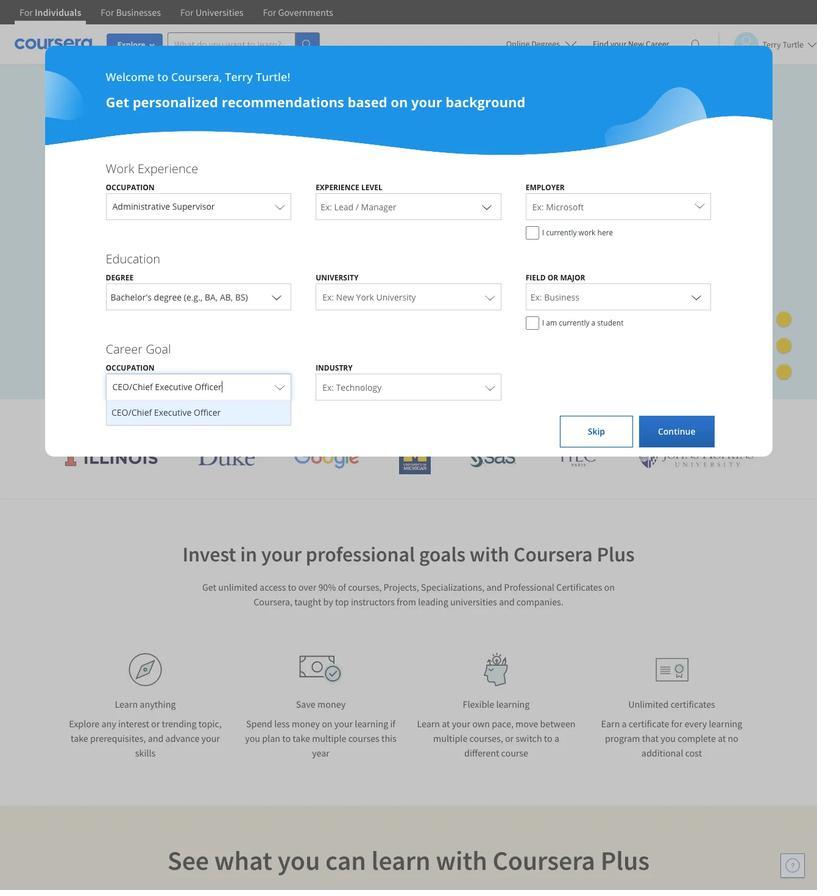 Task type: vqa. For each thing, say whether or not it's contained in the screenshot.


Task type: locate. For each thing, give the bounding box(es) containing it.
learn right if on the left of page
[[417, 718, 440, 730]]

your up "courses" at the bottom of page
[[335, 718, 353, 730]]

to up personalized
[[157, 70, 168, 84]]

new inside education element
[[336, 291, 354, 303]]

1 vertical spatial occupation field
[[106, 374, 291, 401]]

learning for spend less money on your learning if you plan to take multiple courses this year
[[355, 718, 389, 730]]

access left over
[[260, 581, 286, 593]]

professional
[[306, 541, 415, 567]]

learn inside the learn at your own pace, move between multiple courses, or switch to a different course
[[417, 718, 440, 730]]

courses, up the instructors on the left of the page
[[348, 581, 382, 593]]

2 for from the left
[[101, 6, 114, 18]]

career
[[646, 38, 670, 49], [106, 341, 143, 357]]

spend less money on your learning if you plan to take multiple courses this year
[[245, 718, 397, 759]]

at left no
[[718, 732, 727, 745]]

get for get unlimited access to over 90% of courses, projects, specializations, and professional certificates on coursera, taught by top instructors from leading universities and companies.
[[202, 581, 216, 593]]

0 horizontal spatial get
[[106, 93, 129, 111]]

1 horizontal spatial chevron down image
[[690, 290, 705, 304]]

multiple inside the learn at your own pace, move between multiple courses, or switch to a different course
[[434, 732, 468, 745]]

with right the learn at the bottom of the page
[[436, 844, 488, 877]]

a inside earn a certificate for every learning program that you complete at no additional cost
[[622, 718, 627, 730]]

for governments
[[263, 6, 333, 18]]

0 vertical spatial chevron down image
[[480, 199, 494, 214]]

new right find
[[629, 38, 645, 49]]

plus
[[624, 409, 653, 429], [597, 541, 635, 567], [601, 844, 650, 877]]

any
[[101, 718, 116, 730]]

interest
[[118, 718, 149, 730]]

get for get personalized recommendations based on your background
[[106, 93, 129, 111]]

ex: for career goal
[[323, 382, 334, 393]]

at inside the learn at your own pace, move between multiple courses, or switch to a different course
[[442, 718, 450, 730]]

1 vertical spatial universities
[[451, 596, 497, 608]]

experience
[[138, 160, 198, 177], [316, 182, 360, 193]]

0 vertical spatial leading
[[282, 409, 332, 429]]

from down projects,
[[397, 596, 416, 608]]

universities down technology
[[335, 409, 413, 429]]

0 horizontal spatial a
[[555, 732, 560, 745]]

leading up google image
[[282, 409, 332, 429]]

1 horizontal spatial a
[[592, 318, 596, 328]]

money
[[318, 698, 346, 710], [292, 718, 320, 730]]

guarantee
[[217, 330, 261, 342]]

coursera, up personalized
[[171, 70, 222, 84]]

0 horizontal spatial learning
[[355, 718, 389, 730]]

unlimited
[[55, 171, 116, 189], [629, 698, 669, 710]]

1 horizontal spatial universities
[[451, 596, 497, 608]]

occupation inside career goal element
[[106, 363, 155, 373]]

0 horizontal spatial you
[[245, 732, 260, 745]]

to up ready
[[164, 171, 177, 189]]

skip
[[588, 426, 606, 437]]

onboardingmodal dialog
[[0, 0, 818, 890]]

back
[[194, 330, 214, 342]]

certificate inside earn a certificate for every learning program that you complete at no additional cost
[[629, 718, 670, 730]]

take down explore
[[71, 732, 88, 745]]

take inside explore any interest or trending topic, take prerequisites, and advance your skills
[[71, 732, 88, 745]]

and up subscription
[[112, 192, 136, 211]]

learn for learn at your own pace, move between multiple courses, or switch to a different course
[[417, 718, 440, 730]]

0 vertical spatial learn
[[165, 409, 204, 429]]

2 vertical spatial coursera
[[493, 844, 596, 877]]

0 vertical spatial occupation
[[106, 182, 155, 193]]

chevron down image inside work experience element
[[480, 199, 494, 214]]

1 horizontal spatial unlimited
[[629, 698, 669, 710]]

career left the show notifications image
[[646, 38, 670, 49]]

get
[[106, 93, 129, 111], [202, 581, 216, 593]]

multiple up year
[[312, 732, 347, 745]]

for left businesses
[[101, 6, 114, 18]]

show notifications image
[[689, 40, 703, 54]]

unlimited inside unlimited access to 7,000+ world-class courses, hands-on projects, and job-ready certificate programs—all included in your subscription
[[55, 171, 116, 189]]

job-
[[140, 192, 164, 211]]

1 horizontal spatial take
[[293, 732, 310, 745]]

or
[[548, 273, 559, 283], [151, 718, 160, 730], [505, 732, 514, 745]]

goals
[[419, 541, 466, 567]]

2 vertical spatial a
[[555, 732, 560, 745]]

1 vertical spatial a
[[622, 718, 627, 730]]

welcome to coursera, terry turtle!
[[106, 70, 291, 84]]

banner navigation
[[10, 0, 343, 34]]

0 vertical spatial access
[[120, 171, 160, 189]]

i right by checking this box, i am confirming that the employer listed above is my current employer. checkbox
[[543, 227, 545, 238]]

access up job-
[[120, 171, 160, 189]]

2 horizontal spatial you
[[661, 732, 676, 745]]

1 vertical spatial learn
[[115, 698, 138, 710]]

university up york
[[316, 273, 359, 283]]

i left the am
[[543, 318, 545, 328]]

0 horizontal spatial in
[[240, 541, 257, 567]]

0 vertical spatial coursera
[[558, 409, 621, 429]]

new
[[629, 38, 645, 49], [336, 291, 354, 303]]

from left 275+ on the left top of the page
[[208, 409, 241, 429]]

on up included
[[397, 171, 413, 189]]

get left unlimited
[[202, 581, 216, 593]]

chevron down image
[[480, 199, 494, 214], [690, 290, 705, 304]]

experience up ready
[[138, 160, 198, 177]]

your down 'projects,'
[[55, 214, 84, 232]]

unlimited
[[218, 581, 258, 593]]

in right included
[[417, 192, 428, 211]]

coursera for invest in your professional goals with coursera plus
[[514, 541, 593, 567]]

and inside unlimited access to 7,000+ world-class courses, hands-on projects, and job-ready certificate programs—all included in your subscription
[[112, 192, 136, 211]]

you down spend
[[245, 732, 260, 745]]

for left governments on the left of the page
[[263, 6, 276, 18]]

or down anything
[[151, 718, 160, 730]]

1 vertical spatial coursera,
[[254, 596, 293, 608]]

1 horizontal spatial coursera,
[[254, 596, 293, 608]]

get inside 'get unlimited access to over 90% of courses, projects, specializations, and professional certificates on coursera, taught by top instructors from leading universities and companies.'
[[202, 581, 216, 593]]

course
[[502, 747, 529, 759]]

ex: down industry
[[323, 382, 334, 393]]

universities
[[335, 409, 413, 429], [451, 596, 497, 608]]

0 horizontal spatial career
[[106, 341, 143, 357]]

I am currently a student checkbox
[[526, 316, 540, 330]]

your inside unlimited access to 7,000+ world-class courses, hands-on projects, and job-ready certificate programs—all included in your subscription
[[55, 214, 84, 232]]

a right earn
[[622, 718, 627, 730]]

trial
[[144, 301, 163, 314]]

education
[[106, 251, 160, 267]]

top
[[335, 596, 349, 608]]

for left individuals
[[20, 6, 33, 18]]

1 vertical spatial occupation
[[106, 363, 155, 373]]

your inside onboardingmodal "dialog"
[[412, 93, 442, 111]]

2 vertical spatial or
[[505, 732, 514, 745]]

work experience
[[106, 160, 198, 177]]

get down welcome
[[106, 93, 129, 111]]

take
[[71, 732, 88, 745], [293, 732, 310, 745]]

courses, inside unlimited access to 7,000+ world-class courses, hands-on projects, and job-ready certificate programs—all included in your subscription
[[299, 171, 351, 189]]

ex: down employer
[[533, 201, 544, 213]]

0 vertical spatial university
[[316, 273, 359, 283]]

0 horizontal spatial or
[[151, 718, 160, 730]]

courses, up programs—all
[[299, 171, 351, 189]]

1 vertical spatial university
[[377, 291, 416, 303]]

/month, cancel anytime
[[70, 273, 171, 285]]

1 horizontal spatial multiple
[[434, 732, 468, 745]]

90%
[[319, 581, 336, 593]]

0 horizontal spatial at
[[442, 718, 450, 730]]

1 vertical spatial certificate
[[629, 718, 670, 730]]

to down between
[[544, 732, 553, 745]]

/year
[[86, 330, 109, 342]]

learn up interest
[[115, 698, 138, 710]]

start 7-day free trial button
[[55, 293, 183, 322]]

learning up no
[[709, 718, 743, 730]]

to inside onboardingmodal "dialog"
[[157, 70, 168, 84]]

occupation field down 7,000+
[[106, 193, 291, 220]]

occupation down work
[[106, 182, 155, 193]]

2 vertical spatial ex:
[[323, 382, 334, 393]]

certificates
[[671, 698, 716, 710]]

certificate up that
[[629, 718, 670, 730]]

ex: inside career goal element
[[323, 382, 334, 393]]

1 vertical spatial new
[[336, 291, 354, 303]]

0 vertical spatial certificate
[[203, 192, 264, 211]]

coursera,
[[171, 70, 222, 84], [254, 596, 293, 608]]

johns hopkins university image
[[638, 446, 754, 469]]

unlimited up that
[[629, 698, 669, 710]]

2 horizontal spatial learning
[[709, 718, 743, 730]]

ceo/chief executive officer
[[111, 407, 221, 418]]

0 horizontal spatial take
[[71, 732, 88, 745]]

or inside explore any interest or trending topic, take prerequisites, and advance your skills
[[151, 718, 160, 730]]

learn
[[372, 844, 431, 877]]

i
[[543, 227, 545, 238], [543, 318, 545, 328]]

topic,
[[199, 718, 222, 730]]

courses,
[[299, 171, 351, 189], [348, 581, 382, 593], [470, 732, 503, 745]]

7,000+
[[180, 171, 222, 189]]

1 vertical spatial at
[[718, 732, 727, 745]]

0 vertical spatial day
[[106, 301, 122, 314]]

money down save on the bottom left of page
[[292, 718, 320, 730]]

universities down specializations,
[[451, 596, 497, 608]]

0 vertical spatial i
[[543, 227, 545, 238]]

0 horizontal spatial from
[[208, 409, 241, 429]]

what
[[214, 844, 272, 877]]

to inside the learn at your own pace, move between multiple courses, or switch to a different course
[[544, 732, 553, 745]]

you left can
[[278, 844, 320, 877]]

currently left work
[[546, 227, 577, 238]]

0 horizontal spatial unlimited
[[55, 171, 116, 189]]

free
[[124, 301, 142, 314]]

0 vertical spatial in
[[417, 192, 428, 211]]

4 for from the left
[[263, 6, 276, 18]]

0 vertical spatial money
[[318, 698, 346, 710]]

0 horizontal spatial learn
[[115, 698, 138, 710]]

am
[[546, 318, 557, 328]]

chevron down image inside education element
[[690, 290, 705, 304]]

1 horizontal spatial university
[[377, 291, 416, 303]]

1 horizontal spatial learning
[[497, 698, 530, 710]]

0 vertical spatial universities
[[335, 409, 413, 429]]

unlimited certificates image
[[656, 658, 689, 682]]

0 horizontal spatial certificate
[[203, 192, 264, 211]]

1 horizontal spatial from
[[397, 596, 416, 608]]

on down save money at the bottom left of the page
[[322, 718, 333, 730]]

career goal element
[[94, 341, 724, 426]]

learn anything image
[[129, 653, 162, 687]]

1 vertical spatial experience
[[316, 182, 360, 193]]

ceo/chief executive officer row group
[[106, 401, 291, 425]]

hec paris image
[[556, 445, 599, 470]]

take inside spend less money on your learning if you plan to take multiple courses this year
[[293, 732, 310, 745]]

0 vertical spatial coursera,
[[171, 70, 222, 84]]

1 vertical spatial unlimited
[[629, 698, 669, 710]]

1 multiple from the left
[[312, 732, 347, 745]]

1 vertical spatial coursera
[[514, 541, 593, 567]]

0 vertical spatial get
[[106, 93, 129, 111]]

money right save on the bottom left of page
[[318, 698, 346, 710]]

currently inside work experience element
[[546, 227, 577, 238]]

for for universities
[[180, 6, 194, 18]]

courses, up the different at the right of page
[[470, 732, 503, 745]]

and
[[112, 192, 136, 211], [417, 409, 443, 429], [487, 581, 503, 593], [499, 596, 515, 608], [148, 732, 164, 745]]

program
[[605, 732, 641, 745]]

in up unlimited
[[240, 541, 257, 567]]

for left universities
[[180, 6, 194, 18]]

for universities
[[180, 6, 244, 18]]

a inside "dialog"
[[592, 318, 596, 328]]

your down topic,
[[202, 732, 220, 745]]

Occupation text field
[[113, 376, 270, 400]]

on
[[391, 93, 408, 111], [397, 171, 413, 189], [605, 581, 615, 593], [322, 718, 333, 730]]

personalized
[[133, 93, 218, 111]]

you
[[245, 732, 260, 745], [661, 732, 676, 745], [278, 844, 320, 877]]

coursera, inside 'get unlimited access to over 90% of courses, projects, specializations, and professional certificates on coursera, taught by top instructors from leading universities and companies.'
[[254, 596, 293, 608]]

learn down "occupation" text field
[[165, 409, 204, 429]]

None search field
[[168, 32, 320, 56]]

prerequisites,
[[90, 732, 146, 745]]

and inside explore any interest or trending topic, take prerequisites, and advance your skills
[[148, 732, 164, 745]]

learning up pace,
[[497, 698, 530, 710]]

money inside spend less money on your learning if you plan to take multiple courses this year
[[292, 718, 320, 730]]

a left student
[[592, 318, 596, 328]]

recommendations
[[222, 93, 344, 111]]

leading down specializations,
[[418, 596, 449, 608]]

1 vertical spatial money
[[292, 718, 320, 730]]

ex: left york
[[323, 291, 334, 303]]

by
[[323, 596, 333, 608]]

ex:
[[533, 201, 544, 213], [323, 291, 334, 303], [323, 382, 334, 393]]

take right plan
[[293, 732, 310, 745]]

career left goal on the top left
[[106, 341, 143, 357]]

2 take from the left
[[293, 732, 310, 745]]

new left york
[[336, 291, 354, 303]]

chevron down image for experience level
[[480, 199, 494, 214]]

1 vertical spatial get
[[202, 581, 216, 593]]

technology
[[336, 382, 382, 393]]

get inside onboardingmodal "dialog"
[[106, 93, 129, 111]]

move
[[516, 718, 539, 730]]

1 horizontal spatial learn
[[165, 409, 204, 429]]

2 vertical spatial courses,
[[470, 732, 503, 745]]

supervisor
[[172, 201, 215, 212]]

multiple up the different at the right of page
[[434, 732, 468, 745]]

occupation inside work experience element
[[106, 182, 155, 193]]

no
[[728, 732, 739, 745]]

0 vertical spatial ex:
[[533, 201, 544, 213]]

experience left level
[[316, 182, 360, 193]]

0 horizontal spatial new
[[336, 291, 354, 303]]

university of illinois at urbana-champaign image
[[64, 448, 159, 467]]

coursera, left taught
[[254, 596, 293, 608]]

duke university image
[[198, 446, 255, 466]]

year
[[312, 747, 330, 759]]

university of michigan image
[[399, 441, 431, 474]]

0 horizontal spatial chevron down image
[[480, 199, 494, 214]]

unlimited for unlimited certificates
[[629, 698, 669, 710]]

currently right the am
[[559, 318, 590, 328]]

or inside education element
[[548, 273, 559, 283]]

0 vertical spatial occupation field
[[106, 193, 291, 220]]

own
[[473, 718, 490, 730]]

to inside 'get unlimited access to over 90% of courses, projects, specializations, and professional certificates on coursera, taught by top instructors from leading universities and companies.'
[[288, 581, 297, 593]]

1 horizontal spatial get
[[202, 581, 216, 593]]

1 horizontal spatial at
[[718, 732, 727, 745]]

1 take from the left
[[71, 732, 88, 745]]

1 i from the top
[[543, 227, 545, 238]]

3 for from the left
[[180, 6, 194, 18]]

1 vertical spatial i
[[543, 318, 545, 328]]

ex: inside work experience element
[[533, 201, 544, 213]]

coursera
[[558, 409, 621, 429], [514, 541, 593, 567], [493, 844, 596, 877]]

2 multiple from the left
[[434, 732, 468, 745]]

a down between
[[555, 732, 560, 745]]

0 horizontal spatial access
[[120, 171, 160, 189]]

with right goals
[[470, 541, 510, 567]]

leading
[[282, 409, 332, 429], [418, 596, 449, 608]]

0 vertical spatial or
[[548, 273, 559, 283]]

you up additional
[[661, 732, 676, 745]]

plus for see what you can learn with coursera plus
[[601, 844, 650, 877]]

with left 14-
[[111, 330, 130, 342]]

1 vertical spatial ex:
[[323, 291, 334, 303]]

1 horizontal spatial access
[[260, 581, 286, 593]]

on inside unlimited access to 7,000+ world-class courses, hands-on projects, and job-ready certificate programs—all included in your subscription
[[397, 171, 413, 189]]

1 vertical spatial or
[[151, 718, 160, 730]]

1 vertical spatial access
[[260, 581, 286, 593]]

Occupation field
[[106, 193, 291, 220], [106, 374, 291, 401]]

or right field on the right top of page
[[548, 273, 559, 283]]

1 horizontal spatial new
[[629, 38, 645, 49]]

0 vertical spatial plus
[[624, 409, 653, 429]]

leading inside 'get unlimited access to over 90% of courses, projects, specializations, and professional certificates on coursera, taught by top instructors from leading universities and companies.'
[[418, 596, 449, 608]]

learn from 275+ leading universities and companies with coursera plus
[[165, 409, 653, 429]]

on right "certificates"
[[605, 581, 615, 593]]

a inside the learn at your own pace, move between multiple courses, or switch to a different course
[[555, 732, 560, 745]]

1 vertical spatial in
[[240, 541, 257, 567]]

1 vertical spatial chevron down image
[[690, 290, 705, 304]]

and up the skills in the left bottom of the page
[[148, 732, 164, 745]]

to right plan
[[282, 732, 291, 745]]

1 vertical spatial courses,
[[348, 581, 382, 593]]

occupation
[[106, 182, 155, 193], [106, 363, 155, 373]]

certificate down world-
[[203, 192, 264, 211]]

0 vertical spatial currently
[[546, 227, 577, 238]]

your
[[611, 38, 627, 49], [412, 93, 442, 111], [55, 214, 84, 232], [261, 541, 302, 567], [335, 718, 353, 730], [452, 718, 471, 730], [202, 732, 220, 745]]

2 horizontal spatial a
[[622, 718, 627, 730]]

or up course
[[505, 732, 514, 745]]

your left own
[[452, 718, 471, 730]]

1 for from the left
[[20, 6, 33, 18]]

1 horizontal spatial leading
[[418, 596, 449, 608]]

to left over
[[288, 581, 297, 593]]

1 vertical spatial currently
[[559, 318, 590, 328]]

programs—all
[[268, 192, 356, 211]]

2 occupation field from the top
[[106, 374, 291, 401]]

ex: for education
[[323, 291, 334, 303]]

2 i from the top
[[543, 318, 545, 328]]

at left own
[[442, 718, 450, 730]]

1 vertical spatial leading
[[418, 596, 449, 608]]

0 vertical spatial unlimited
[[55, 171, 116, 189]]

your inside explore any interest or trending topic, take prerequisites, and advance your skills
[[202, 732, 220, 745]]

learning inside spend less money on your learning if you plan to take multiple courses this year
[[355, 718, 389, 730]]

or inside the learn at your own pace, move between multiple courses, or switch to a different course
[[505, 732, 514, 745]]

education element
[[94, 251, 724, 336]]

2 vertical spatial learn
[[417, 718, 440, 730]]

certificate
[[203, 192, 264, 211], [629, 718, 670, 730]]

1 horizontal spatial or
[[505, 732, 514, 745]]

unlimited up 'projects,'
[[55, 171, 116, 189]]

2 occupation from the top
[[106, 363, 155, 373]]

your up over
[[261, 541, 302, 567]]

learning inside earn a certificate for every learning program that you complete at no additional cost
[[709, 718, 743, 730]]

your left the background
[[412, 93, 442, 111]]

0 horizontal spatial multiple
[[312, 732, 347, 745]]

career goal
[[106, 341, 171, 357]]

find
[[593, 38, 609, 49]]

for for businesses
[[101, 6, 114, 18]]

occupation down career goal
[[106, 363, 155, 373]]

1 occupation field from the top
[[106, 193, 291, 220]]

on right based
[[391, 93, 408, 111]]

2 vertical spatial plus
[[601, 844, 650, 877]]

over
[[299, 581, 317, 593]]

learning
[[497, 698, 530, 710], [355, 718, 389, 730], [709, 718, 743, 730]]

1 vertical spatial day
[[145, 330, 160, 342]]

sas image
[[470, 448, 517, 467]]

subscription
[[87, 214, 164, 232]]

2 horizontal spatial learn
[[417, 718, 440, 730]]

for for individuals
[[20, 6, 33, 18]]

275+
[[245, 409, 278, 429]]

university right york
[[377, 291, 416, 303]]

university
[[316, 273, 359, 283], [377, 291, 416, 303]]

occupation field up officer at the left top of page
[[106, 374, 291, 401]]

0 vertical spatial a
[[592, 318, 596, 328]]

1 horizontal spatial day
[[145, 330, 160, 342]]

universities inside 'get unlimited access to over 90% of courses, projects, specializations, and professional certificates on coursera, taught by top instructors from leading universities and companies.'
[[451, 596, 497, 608]]

learning up "courses" at the bottom of page
[[355, 718, 389, 730]]

1 occupation from the top
[[106, 182, 155, 193]]

ex: inside education element
[[323, 291, 334, 303]]

1 horizontal spatial in
[[417, 192, 428, 211]]



Task type: describe. For each thing, give the bounding box(es) containing it.
0 vertical spatial from
[[208, 409, 241, 429]]

0 horizontal spatial day
[[106, 301, 122, 314]]

ready
[[164, 192, 199, 211]]

chevron down image
[[270, 290, 284, 304]]

hands-
[[354, 171, 397, 189]]

cancel
[[107, 273, 134, 285]]

occupation field inside work experience element
[[106, 193, 291, 220]]

less
[[274, 718, 290, 730]]

businesses
[[116, 6, 161, 18]]

based
[[348, 93, 388, 111]]

and down professional
[[499, 596, 515, 608]]

learn for learn from 275+ leading universities and companies with coursera plus
[[165, 409, 204, 429]]

start
[[75, 301, 96, 314]]

7-
[[98, 301, 106, 314]]

invest in your professional goals with coursera plus
[[183, 541, 635, 567]]

1 horizontal spatial experience
[[316, 182, 360, 193]]

help center image
[[786, 859, 801, 873]]

student
[[598, 318, 624, 328]]

officer
[[194, 407, 221, 418]]

courses
[[349, 732, 380, 745]]

employer
[[526, 182, 565, 193]]

i for education
[[543, 318, 545, 328]]

coursera, inside onboardingmodal "dialog"
[[171, 70, 222, 84]]

skills
[[135, 747, 156, 759]]

of
[[338, 581, 346, 593]]

0 horizontal spatial experience
[[138, 160, 198, 177]]

if
[[391, 718, 396, 730]]

/month,
[[70, 273, 104, 285]]

get unlimited access to over 90% of courses, projects, specializations, and professional certificates on coursera, taught by top instructors from leading universities and companies.
[[202, 581, 615, 608]]

field or major
[[526, 273, 586, 283]]

cost
[[686, 747, 703, 759]]

see what you can learn with coursera plus
[[168, 844, 650, 877]]

additional
[[642, 747, 684, 759]]

access inside 'get unlimited access to over 90% of courses, projects, specializations, and professional certificates on coursera, taught by top instructors from leading universities and companies.'
[[260, 581, 286, 593]]

projects,
[[384, 581, 419, 593]]

companies.
[[517, 596, 564, 608]]

on inside spend less money on your learning if you plan to take multiple courses this year
[[322, 718, 333, 730]]

and up university of michigan image
[[417, 409, 443, 429]]

explore any interest or trending topic, take prerequisites, and advance your skills
[[69, 718, 222, 759]]

google image
[[294, 446, 360, 469]]

taught
[[295, 596, 322, 608]]

your inside the learn at your own pace, move between multiple courses, or switch to a different course
[[452, 718, 471, 730]]

field
[[526, 273, 546, 283]]

multiple inside spend less money on your learning if you plan to take multiple courses this year
[[312, 732, 347, 745]]

projects,
[[55, 192, 109, 211]]

for businesses
[[101, 6, 161, 18]]

governments
[[278, 6, 333, 18]]

explore
[[69, 718, 100, 730]]

coursera for see what you can learn with coursera plus
[[493, 844, 596, 877]]

0 horizontal spatial universities
[[335, 409, 413, 429]]

administrative
[[113, 201, 170, 212]]

coursera plus image
[[55, 114, 241, 133]]

from inside 'get unlimited access to over 90% of courses, projects, specializations, and professional certificates on coursera, taught by top instructors from leading universities and companies.'
[[397, 596, 416, 608]]

unlimited for unlimited access to 7,000+ world-class courses, hands-on projects, and job-ready certificate programs—all included in your subscription
[[55, 171, 116, 189]]

/year with 14-day money-back guarantee button
[[55, 329, 261, 342]]

different
[[465, 747, 500, 759]]

save money image
[[299, 656, 343, 684]]

ex: technology
[[323, 382, 382, 393]]

universities
[[196, 6, 244, 18]]

money-
[[162, 330, 194, 342]]

you inside spend less money on your learning if you plan to take multiple courses this year
[[245, 732, 260, 745]]

certificate inside unlimited access to 7,000+ world-class courses, hands-on projects, and job-ready certificate programs—all included in your subscription
[[203, 192, 264, 211]]

to inside spend less money on your learning if you plan to take multiple courses this year
[[282, 732, 291, 745]]

I currently work here checkbox
[[526, 226, 540, 240]]

flexible learning image
[[476, 653, 518, 687]]

flexible
[[463, 698, 495, 710]]

industry
[[316, 363, 353, 373]]

turtle!
[[256, 70, 291, 84]]

for
[[672, 718, 683, 730]]

1 horizontal spatial you
[[278, 844, 320, 877]]

occupation for career
[[106, 363, 155, 373]]

work
[[106, 160, 134, 177]]

0 horizontal spatial university
[[316, 273, 359, 283]]

ex: new york university
[[323, 291, 416, 303]]

i am currently a student
[[543, 318, 624, 328]]

your right find
[[611, 38, 627, 49]]

currently inside education element
[[559, 318, 590, 328]]

0 horizontal spatial leading
[[282, 409, 332, 429]]

continue button
[[640, 416, 715, 448]]

learning for earn a certificate for every learning program that you complete at no additional cost
[[709, 718, 743, 730]]

plan
[[262, 732, 281, 745]]

spend
[[246, 718, 273, 730]]

learn for learn anything
[[115, 698, 138, 710]]

background
[[446, 93, 526, 111]]

chevron down image for field or major
[[690, 290, 705, 304]]

find your new career
[[593, 38, 670, 49]]

here
[[598, 227, 614, 238]]

plus for invest in your professional goals with coursera plus
[[597, 541, 635, 567]]

0 vertical spatial career
[[646, 38, 670, 49]]

with inside button
[[111, 330, 130, 342]]

to inside unlimited access to 7,000+ world-class courses, hands-on projects, and job-ready certificate programs—all included in your subscription
[[164, 171, 177, 189]]

for for governments
[[263, 6, 276, 18]]

level
[[362, 182, 383, 193]]

certificates
[[557, 581, 603, 593]]

skip button
[[560, 416, 634, 448]]

for individuals
[[20, 6, 81, 18]]

anytime
[[136, 273, 171, 285]]

ceo/chief
[[111, 407, 152, 418]]

advance
[[166, 732, 200, 745]]

major
[[561, 273, 586, 283]]

career inside onboardingmodal "dialog"
[[106, 341, 143, 357]]

earn a certificate for every learning program that you complete at no additional cost
[[602, 718, 743, 759]]

save
[[296, 698, 316, 710]]

access inside unlimited access to 7,000+ world-class courses, hands-on projects, and job-ready certificate programs—all included in your subscription
[[120, 171, 160, 189]]

coursera image
[[15, 34, 92, 54]]

occupation field inside career goal element
[[106, 374, 291, 401]]

you inside earn a certificate for every learning program that you complete at no additional cost
[[661, 732, 676, 745]]

learn anything
[[115, 698, 176, 710]]

courses, inside the learn at your own pace, move between multiple courses, or switch to a different course
[[470, 732, 503, 745]]

earn
[[602, 718, 620, 730]]

0 vertical spatial new
[[629, 38, 645, 49]]

ex: microsoft
[[533, 201, 584, 213]]

unlimited certificates
[[629, 698, 716, 710]]

your inside spend less money on your learning if you plan to take multiple courses this year
[[335, 718, 353, 730]]

instructors
[[351, 596, 395, 608]]

terry
[[225, 70, 253, 84]]

on inside "dialog"
[[391, 93, 408, 111]]

complete
[[678, 732, 716, 745]]

every
[[685, 718, 708, 730]]

work experience element
[[94, 160, 724, 246]]

welcome
[[106, 70, 155, 84]]

switch
[[516, 732, 542, 745]]

start 7-day free trial
[[75, 301, 163, 314]]

i for work experience
[[543, 227, 545, 238]]

at inside earn a certificate for every learning program that you complete at no additional cost
[[718, 732, 727, 745]]

that
[[643, 732, 659, 745]]

courses, inside 'get unlimited access to over 90% of courses, projects, specializations, and professional certificates on coursera, taught by top instructors from leading universities and companies.'
[[348, 581, 382, 593]]

with right companies
[[525, 409, 554, 429]]

find your new career link
[[587, 37, 676, 52]]

york
[[356, 291, 374, 303]]

learn at your own pace, move between multiple courses, or switch to a different course
[[417, 718, 576, 759]]

in inside unlimited access to 7,000+ world-class courses, hands-on projects, and job-ready certificate programs—all included in your subscription
[[417, 192, 428, 211]]

unlimited access to 7,000+ world-class courses, hands-on projects, and job-ready certificate programs—all included in your subscription
[[55, 171, 428, 232]]

14-
[[132, 330, 145, 342]]

and left professional
[[487, 581, 503, 593]]

occupation for work
[[106, 182, 155, 193]]

work
[[579, 227, 596, 238]]

on inside 'get unlimited access to over 90% of courses, projects, specializations, and professional certificates on coursera, taught by top instructors from leading universities and companies.'
[[605, 581, 615, 593]]

degree
[[106, 273, 134, 283]]



